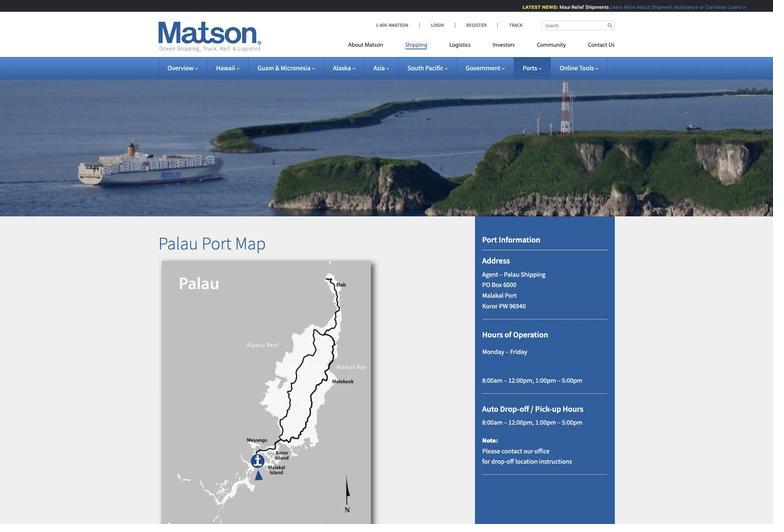 Task type: vqa. For each thing, say whether or not it's contained in the screenshot.
2nd 5:00pm from the top
yes



Task type: locate. For each thing, give the bounding box(es) containing it.
1 12:00pm, from the top
[[509, 376, 534, 385]]

overview
[[168, 64, 194, 72]]

1 vertical spatial palau
[[504, 270, 520, 279]]

south
[[408, 64, 424, 72]]

track
[[509, 22, 523, 28]]

hours right "up"
[[563, 404, 584, 414]]

1 vertical spatial 8:00am
[[482, 418, 503, 427]]

96940
[[510, 302, 526, 310]]

palau inside agent – palau shipping po box 6000 malakal port koror pw 96940
[[504, 270, 520, 279]]

about matson link
[[348, 39, 394, 54]]

monday
[[482, 348, 505, 356]]

2 1:00pm from the top
[[536, 418, 556, 427]]

about matson
[[348, 42, 383, 48]]

port inside agent – palau shipping po box 6000 malakal port koror pw 96940
[[505, 291, 517, 300]]

0 horizontal spatial port
[[202, 232, 232, 254]]

section
[[466, 216, 624, 524]]

0 vertical spatial 12:00pm,
[[509, 376, 534, 385]]

hawaii
[[216, 64, 235, 72]]

1 horizontal spatial palau
[[504, 270, 520, 279]]

off left /
[[520, 404, 529, 414]]

/
[[531, 404, 534, 414]]

8:00am – 12:00pm, 1:00pm – 5:00pm up /
[[482, 376, 583, 385]]

– inside agent – palau shipping po box 6000 malakal port koror pw 96940
[[500, 270, 503, 279]]

office
[[535, 447, 550, 455]]

more
[[620, 4, 631, 10]]

1 vertical spatial about
[[348, 42, 364, 48]]

container
[[701, 4, 723, 10]]

about inside top menu navigation
[[348, 42, 364, 48]]

Search search field
[[541, 21, 615, 30]]

news:
[[538, 4, 554, 10]]

alaska link
[[333, 64, 356, 72]]

palau
[[158, 232, 198, 254], [504, 270, 520, 279]]

search image
[[608, 23, 612, 28]]

0 vertical spatial 1:00pm
[[536, 376, 556, 385]]

1 vertical spatial 5:00pm
[[562, 418, 583, 427]]

1 5:00pm from the top
[[562, 376, 583, 385]]

None search field
[[541, 21, 615, 30]]

8:00am up auto
[[482, 376, 503, 385]]

0 horizontal spatial hours
[[482, 329, 503, 340]]

– down 'monday – friday'
[[504, 376, 507, 385]]

1 vertical spatial hours
[[563, 404, 584, 414]]

1 horizontal spatial port
[[482, 234, 497, 245]]

1:00pm up pick-
[[536, 376, 556, 385]]

1 vertical spatial 12:00pm,
[[509, 418, 534, 427]]

1 horizontal spatial about
[[633, 4, 646, 10]]

us
[[609, 42, 615, 48]]

overview link
[[168, 64, 198, 72]]

12:00pm, down /
[[509, 418, 534, 427]]

1 vertical spatial 8:00am – 12:00pm, 1:00pm – 5:00pm
[[482, 418, 583, 427]]

port down 6000
[[505, 291, 517, 300]]

for
[[482, 457, 490, 466]]

off inside note: please contact our office for drop-off location instructions
[[507, 457, 514, 466]]

monday – friday
[[482, 348, 528, 356]]

4matson
[[389, 22, 409, 28]]

0 vertical spatial shipping
[[405, 42, 428, 48]]

0 horizontal spatial palau
[[158, 232, 198, 254]]

off down contact at right bottom
[[507, 457, 514, 466]]

government link
[[466, 64, 505, 72]]

matson
[[365, 42, 383, 48]]

shipping inside top menu navigation
[[405, 42, 428, 48]]

0 vertical spatial 8:00am – 12:00pm, 1:00pm – 5:00pm
[[482, 376, 583, 385]]

shipping
[[405, 42, 428, 48], [521, 270, 546, 279]]

0 horizontal spatial off
[[507, 457, 514, 466]]

auto drop-off / pick-up hours
[[482, 404, 584, 414]]

0 vertical spatial 5:00pm
[[562, 376, 583, 385]]

1 horizontal spatial hours
[[563, 404, 584, 414]]

1-800-4matson link
[[376, 22, 420, 28]]

8:00am
[[482, 376, 503, 385], [482, 418, 503, 427]]

8:00am – 12:00pm, 1:00pm – 5:00pm
[[482, 376, 583, 385], [482, 418, 583, 427]]

0 horizontal spatial shipping
[[405, 42, 428, 48]]

– right 'agent'
[[500, 270, 503, 279]]

shipping up south at top right
[[405, 42, 428, 48]]

community
[[537, 42, 566, 48]]

about right more
[[633, 4, 646, 10]]

koror
[[482, 302, 498, 310]]

0 vertical spatial 8:00am
[[482, 376, 503, 385]]

5:00pm
[[562, 376, 583, 385], [562, 418, 583, 427]]

1:00pm down pick-
[[536, 418, 556, 427]]

hours
[[482, 329, 503, 340], [563, 404, 584, 414]]

palau port map
[[158, 232, 266, 254]]

0 vertical spatial palau
[[158, 232, 198, 254]]

top menu navigation
[[348, 39, 615, 54]]

about left matson
[[348, 42, 364, 48]]

2 5:00pm from the top
[[562, 418, 583, 427]]

800-
[[380, 22, 389, 28]]

blue matson logo with ocean, shipping, truck, rail and logistics written beneath it. image
[[158, 22, 262, 52]]

hours left of
[[482, 329, 503, 340]]

– up "up"
[[558, 376, 561, 385]]

learn
[[606, 4, 619, 10]]

port up address
[[482, 234, 497, 245]]

logistics link
[[439, 39, 482, 54]]

0 vertical spatial off
[[520, 404, 529, 414]]

map showing matson location at port of palau image
[[158, 258, 380, 524]]

2 8:00am – 12:00pm, 1:00pm – 5:00pm from the top
[[482, 418, 583, 427]]

off
[[520, 404, 529, 414], [507, 457, 514, 466]]

12:00pm, down the friday
[[509, 376, 534, 385]]

note: please contact our office for drop-off location instructions
[[482, 436, 572, 466]]

8:00am down auto
[[482, 418, 503, 427]]

register
[[467, 22, 487, 28]]

pick-
[[535, 404, 552, 414]]

latest news: maui relief shipments learn more about shipment assistance or container loans >
[[519, 4, 742, 10]]

location
[[516, 457, 538, 466]]

agent
[[482, 270, 498, 279]]

1 vertical spatial 1:00pm
[[536, 418, 556, 427]]

operation
[[513, 329, 548, 340]]

information
[[499, 234, 541, 245]]

investors
[[493, 42, 515, 48]]

please
[[482, 447, 500, 455]]

address
[[482, 256, 510, 266]]

12:00pm,
[[509, 376, 534, 385], [509, 418, 534, 427]]

pw
[[499, 302, 508, 310]]

about
[[633, 4, 646, 10], [348, 42, 364, 48]]

drop-
[[492, 457, 507, 466]]

hawaii link
[[216, 64, 240, 72]]

1 vertical spatial shipping
[[521, 270, 546, 279]]

login
[[431, 22, 444, 28]]

hours of operation
[[482, 329, 548, 340]]

0 horizontal spatial about
[[348, 42, 364, 48]]

2 horizontal spatial port
[[505, 291, 517, 300]]

drop-
[[500, 404, 520, 414]]

1 vertical spatial off
[[507, 457, 514, 466]]

1 8:00am – 12:00pm, 1:00pm – 5:00pm from the top
[[482, 376, 583, 385]]

port left map
[[202, 232, 232, 254]]

8:00am – 12:00pm, 1:00pm – 5:00pm down /
[[482, 418, 583, 427]]

–
[[500, 270, 503, 279], [506, 348, 509, 356], [504, 376, 507, 385], [558, 376, 561, 385], [504, 418, 507, 427], [558, 418, 561, 427]]

track link
[[498, 22, 523, 28]]

shipping up 96940
[[521, 270, 546, 279]]

1:00pm
[[536, 376, 556, 385], [536, 418, 556, 427]]

1 horizontal spatial shipping
[[521, 270, 546, 279]]

asia
[[374, 64, 385, 72]]

online tools
[[560, 64, 594, 72]]



Task type: describe. For each thing, give the bounding box(es) containing it.
0 vertical spatial hours
[[482, 329, 503, 340]]

note:
[[482, 436, 498, 445]]

loans
[[724, 4, 738, 10]]

1 horizontal spatial off
[[520, 404, 529, 414]]

latest
[[519, 4, 537, 10]]

shipment
[[647, 4, 669, 10]]

&
[[275, 64, 279, 72]]

auto
[[482, 404, 499, 414]]

6000
[[504, 281, 517, 289]]

asia link
[[374, 64, 390, 72]]

– down drop-
[[504, 418, 507, 427]]

guam & micronesia link
[[258, 64, 315, 72]]

>
[[739, 4, 742, 10]]

section containing port information
[[466, 216, 624, 524]]

assistance
[[670, 4, 694, 10]]

2 12:00pm, from the top
[[509, 418, 534, 427]]

ports link
[[523, 64, 542, 72]]

shipments
[[581, 4, 605, 10]]

contact
[[502, 447, 523, 455]]

contact us
[[588, 42, 615, 48]]

– left the friday
[[506, 348, 509, 356]]

box
[[492, 281, 502, 289]]

1 8:00am from the top
[[482, 376, 503, 385]]

our
[[524, 447, 533, 455]]

login link
[[420, 22, 455, 28]]

online tools link
[[560, 64, 599, 72]]

po
[[482, 281, 491, 289]]

– down "up"
[[558, 418, 561, 427]]

community link
[[526, 39, 577, 54]]

2 8:00am from the top
[[482, 418, 503, 427]]

instructions
[[539, 457, 572, 466]]

friday
[[510, 348, 528, 356]]

logistics
[[450, 42, 471, 48]]

matson containership sailing for guam shipping service. image
[[0, 68, 773, 216]]

online
[[560, 64, 578, 72]]

contact us link
[[577, 39, 615, 54]]

south pacific link
[[408, 64, 448, 72]]

maui
[[556, 4, 566, 10]]

register link
[[455, 22, 498, 28]]

alaska
[[333, 64, 351, 72]]

or
[[695, 4, 700, 10]]

malakal
[[482, 291, 504, 300]]

0 vertical spatial about
[[633, 4, 646, 10]]

map
[[235, 232, 266, 254]]

micronesia
[[281, 64, 311, 72]]

pacific
[[425, 64, 444, 72]]

government
[[466, 64, 501, 72]]

guam & micronesia
[[258, 64, 311, 72]]

1 1:00pm from the top
[[536, 376, 556, 385]]

tools
[[579, 64, 594, 72]]

relief
[[567, 4, 580, 10]]

guam
[[258, 64, 274, 72]]

shipping inside agent – palau shipping po box 6000 malakal port koror pw 96940
[[521, 270, 546, 279]]

south pacific
[[408, 64, 444, 72]]

port information
[[482, 234, 541, 245]]

of
[[505, 329, 512, 340]]

investors link
[[482, 39, 526, 54]]

1-
[[376, 22, 380, 28]]

shipping link
[[394, 39, 439, 54]]

ports
[[523, 64, 537, 72]]

1-800-4matson
[[376, 22, 409, 28]]

learn more about shipment assistance or container loans > link
[[606, 4, 742, 10]]

agent – palau shipping po box 6000 malakal port koror pw 96940
[[482, 270, 546, 310]]

up
[[552, 404, 561, 414]]

contact
[[588, 42, 608, 48]]



